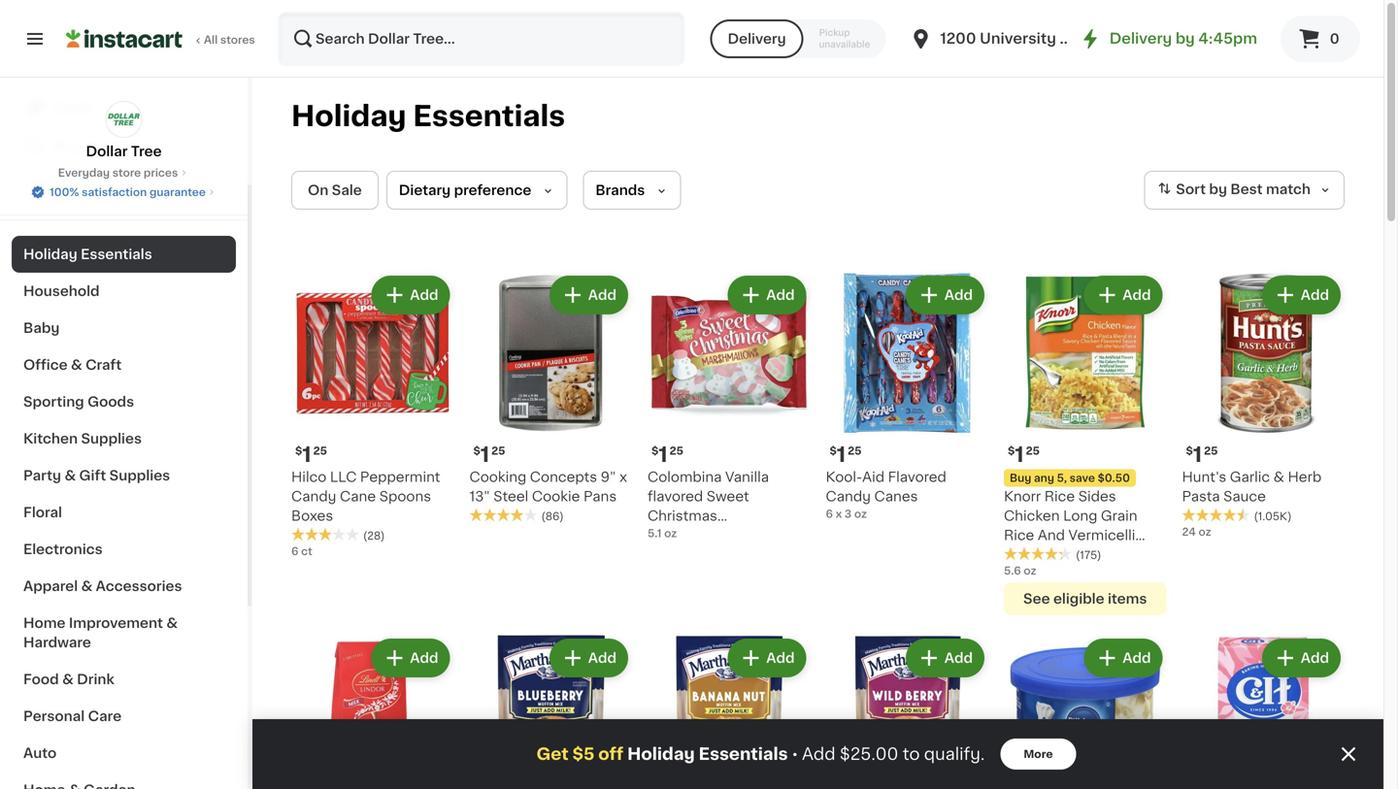 Task type: locate. For each thing, give the bounding box(es) containing it.
0 vertical spatial 6
[[826, 509, 833, 520]]

buy left it
[[54, 140, 82, 153]]

1 horizontal spatial rice
[[1045, 490, 1075, 504]]

3 25 from the left
[[670, 446, 684, 457]]

(175)
[[1076, 550, 1102, 561]]

oz right 5.1
[[664, 528, 677, 539]]

by inside field
[[1210, 183, 1228, 196]]

apparel & accessories
[[23, 580, 182, 593]]

oz inside kool-aid flavored candy canes 6 x 3 oz
[[855, 509, 867, 520]]

shop link
[[12, 50, 236, 88]]

25 up kool-
[[848, 446, 862, 457]]

1 candy from the left
[[291, 490, 336, 504]]

$ 1 25 up any
[[1008, 445, 1040, 465]]

1 up cooking
[[481, 445, 490, 465]]

delivery by 4:45pm
[[1110, 32, 1258, 46]]

1 up hilco on the bottom of the page
[[302, 445, 311, 465]]

buy for buy it again
[[54, 140, 82, 153]]

candy inside kool-aid flavored candy canes 6 x 3 oz
[[826, 490, 871, 504]]

$ for kool-aid flavored candy canes
[[830, 446, 837, 457]]

(1.05k)
[[1254, 511, 1292, 522]]

holiday right off
[[628, 746, 695, 763]]

auto link
[[12, 735, 236, 772]]

oz right 5.6
[[1024, 566, 1037, 576]]

pasta inside hunt's garlic & herb pasta sauce
[[1183, 490, 1220, 504]]

llc
[[330, 471, 357, 484]]

25 for hunt's garlic & herb pasta sauce
[[1204, 446, 1218, 457]]

holiday up sale on the top left of the page
[[291, 102, 407, 130]]

oz
[[855, 509, 867, 520], [1199, 527, 1212, 538], [664, 528, 677, 539], [1024, 566, 1037, 576]]

5 1 from the left
[[1015, 445, 1024, 465]]

25 up colombina on the bottom
[[670, 446, 684, 457]]

★★★★★
[[470, 509, 538, 522], [470, 509, 538, 522], [1183, 509, 1251, 522], [1183, 509, 1251, 522], [291, 528, 359, 542], [291, 528, 359, 542], [1004, 548, 1072, 561], [1004, 548, 1072, 561]]

holiday up household
[[23, 248, 77, 261]]

cane
[[340, 490, 376, 504]]

supplies inside party & gift supplies "link"
[[109, 469, 170, 483]]

supplies
[[81, 432, 142, 446], [109, 469, 170, 483]]

essentials inside 'link'
[[81, 248, 152, 261]]

everyday store prices
[[58, 168, 178, 178]]

$ 1 25 for colombina vanilla flavored sweet christmas marshmallows
[[652, 445, 684, 465]]

& inside "link"
[[65, 469, 76, 483]]

6 $ from the left
[[1186, 446, 1194, 457]]

holiday essentials main content
[[253, 78, 1384, 790]]

tree
[[131, 145, 162, 158]]

2 $ 1 25 from the left
[[473, 445, 506, 465]]

on
[[308, 184, 329, 197]]

personal care link
[[12, 698, 236, 735]]

6 left 3
[[826, 509, 833, 520]]

0 vertical spatial rice
[[1045, 490, 1075, 504]]

1 up colombina on the bottom
[[659, 445, 668, 465]]

$0.50
[[1098, 473, 1130, 484]]

buy for buy any 5, save $0.50
[[1010, 473, 1032, 484]]

care
[[88, 710, 122, 724]]

boxes
[[291, 509, 333, 523]]

1 horizontal spatial holiday essentials
[[291, 102, 565, 130]]

3 $ from the left
[[652, 446, 659, 457]]

everyday
[[58, 168, 110, 178]]

1 $ from the left
[[295, 446, 302, 457]]

6 left ct
[[291, 546, 299, 557]]

1 1 from the left
[[302, 445, 311, 465]]

& left gift
[[65, 469, 76, 483]]

$ 1 25 for kool-aid flavored candy canes
[[830, 445, 862, 465]]

0 vertical spatial pasta
[[1183, 490, 1220, 504]]

3 1 from the left
[[659, 445, 668, 465]]

more button
[[1001, 739, 1077, 770]]

$ for cooking concepts 9" x 13" steel cookie pans
[[473, 446, 481, 457]]

1 vertical spatial buy
[[1010, 473, 1032, 484]]

and
[[1038, 529, 1065, 542]]

6 25 from the left
[[1204, 446, 1218, 457]]

$ up the knorr
[[1008, 446, 1015, 457]]

13"
[[470, 490, 490, 504]]

0 horizontal spatial pasta
[[1004, 548, 1042, 562]]

x right 9"
[[620, 471, 627, 484]]

sort
[[1176, 183, 1206, 196]]

kitchen supplies link
[[12, 421, 236, 457]]

25 up cooking
[[492, 446, 506, 457]]

oz right 24
[[1199, 527, 1212, 538]]

$ for hunt's garlic & herb pasta sauce
[[1186, 446, 1194, 457]]

6 1 from the left
[[1194, 445, 1203, 465]]

1 horizontal spatial holiday
[[291, 102, 407, 130]]

see
[[1024, 592, 1050, 606]]

hilco
[[291, 471, 327, 484]]

100% satisfaction guarantee button
[[30, 181, 217, 200]]

1 vertical spatial essentials
[[81, 248, 152, 261]]

candy inside hilco llc peppermint candy cane spoons boxes
[[291, 490, 336, 504]]

by for sort
[[1210, 183, 1228, 196]]

holiday essentials link
[[12, 236, 236, 273]]

0 horizontal spatial by
[[1176, 32, 1195, 46]]

0 horizontal spatial x
[[620, 471, 627, 484]]

oz for 5.1 oz
[[664, 528, 677, 539]]

& for craft
[[71, 358, 82, 372]]

0 vertical spatial holiday essentials
[[291, 102, 565, 130]]

25 for colombina vanilla flavored sweet christmas marshmallows
[[670, 446, 684, 457]]

office & craft link
[[12, 347, 236, 384]]

1 horizontal spatial 6
[[826, 509, 833, 520]]

holiday essentials up household
[[23, 248, 152, 261]]

1 horizontal spatial pasta
[[1183, 490, 1220, 504]]

0 horizontal spatial rice
[[1004, 529, 1035, 542]]

sides
[[1079, 490, 1117, 504]]

by left 4:45pm
[[1176, 32, 1195, 46]]

1200
[[941, 32, 977, 46]]

2 vertical spatial essentials
[[699, 746, 788, 763]]

rice
[[1045, 490, 1075, 504], [1004, 529, 1035, 542]]

$ 1 25 up colombina on the bottom
[[652, 445, 684, 465]]

1 vertical spatial supplies
[[109, 469, 170, 483]]

1200 university ave button
[[909, 12, 1088, 66]]

& inside the home improvement & hardware
[[166, 617, 178, 630]]

1 $ 1 25 from the left
[[295, 445, 327, 465]]

dollar
[[86, 145, 128, 158]]

delivery inside button
[[728, 32, 786, 46]]

1 vertical spatial rice
[[1004, 529, 1035, 542]]

0 vertical spatial buy
[[54, 140, 82, 153]]

hunt's
[[1183, 471, 1227, 484]]

rice down chicken
[[1004, 529, 1035, 542]]

1 vertical spatial by
[[1210, 183, 1228, 196]]

& left "craft"
[[71, 358, 82, 372]]

25 up hilco on the bottom of the page
[[313, 446, 327, 457]]

1 horizontal spatial delivery
[[1110, 32, 1173, 46]]

5 25 from the left
[[1026, 446, 1040, 457]]

eligible
[[1054, 592, 1105, 606]]

match
[[1267, 183, 1311, 196]]

1 for hunt's garlic & herb pasta sauce
[[1194, 445, 1203, 465]]

oz right 3
[[855, 509, 867, 520]]

add
[[410, 288, 439, 302], [588, 288, 617, 302], [767, 288, 795, 302], [945, 288, 973, 302], [1123, 288, 1151, 302], [1301, 288, 1330, 302], [410, 652, 439, 665], [588, 652, 617, 665], [767, 652, 795, 665], [945, 652, 973, 665], [1123, 652, 1151, 665], [1301, 652, 1330, 665], [802, 746, 836, 763]]

x inside cooking concepts 9" x 13" steel cookie pans
[[620, 471, 627, 484]]

& down accessories
[[166, 617, 178, 630]]

best
[[1231, 183, 1263, 196]]

1 horizontal spatial candy
[[826, 490, 871, 504]]

hardware
[[23, 636, 91, 650]]

$ up cooking
[[473, 446, 481, 457]]

None search field
[[278, 12, 685, 66]]

delivery button
[[710, 19, 804, 58]]

0 vertical spatial essentials
[[413, 102, 565, 130]]

candy for hilco
[[291, 490, 336, 504]]

1 for cooking concepts 9" x 13" steel cookie pans
[[481, 445, 490, 465]]

$ 1 25 up hilco on the bottom of the page
[[295, 445, 327, 465]]

5 $ 1 25 from the left
[[1008, 445, 1040, 465]]

essentials left •
[[699, 746, 788, 763]]

pasta down hunt's
[[1183, 490, 1220, 504]]

buy
[[54, 140, 82, 153], [1010, 473, 1032, 484]]

vanilla
[[726, 471, 769, 484]]

buy up the knorr
[[1010, 473, 1032, 484]]

essentials up the household 'link'
[[81, 248, 152, 261]]

$ 1 25 for cooking concepts 9" x 13" steel cookie pans
[[473, 445, 506, 465]]

oz for 5.6 oz
[[1024, 566, 1037, 576]]

kitchen supplies
[[23, 432, 142, 446]]

Search field
[[280, 14, 683, 64]]

0 vertical spatial x
[[620, 471, 627, 484]]

5 $ from the left
[[1008, 446, 1015, 457]]

holiday inside 'link'
[[23, 248, 77, 261]]

candy
[[291, 490, 336, 504], [826, 490, 871, 504]]

rice down 5,
[[1045, 490, 1075, 504]]

1 25 from the left
[[313, 446, 327, 457]]

$25.00
[[840, 746, 899, 763]]

$ up kool-
[[830, 446, 837, 457]]

pasta up 5.6 oz on the right
[[1004, 548, 1042, 562]]

3 $ 1 25 from the left
[[652, 445, 684, 465]]

& inside hunt's garlic & herb pasta sauce
[[1274, 471, 1285, 484]]

supplies down goods
[[81, 432, 142, 446]]

holiday
[[291, 102, 407, 130], [23, 248, 77, 261], [628, 746, 695, 763]]

baby
[[23, 321, 60, 335]]

25 up hunt's
[[1204, 446, 1218, 457]]

pasta
[[1183, 490, 1220, 504], [1004, 548, 1042, 562]]

$ up hunt's
[[1186, 446, 1194, 457]]

2 horizontal spatial holiday
[[628, 746, 695, 763]]

brands
[[596, 184, 645, 197]]

2 horizontal spatial essentials
[[699, 746, 788, 763]]

& right food on the left
[[62, 673, 74, 687]]

shop
[[54, 62, 91, 76]]

get $5 off holiday essentials • add $25.00 to qualify.
[[537, 746, 985, 763]]

2 25 from the left
[[492, 446, 506, 457]]

2 candy from the left
[[826, 490, 871, 504]]

$ 1 25 up kool-
[[830, 445, 862, 465]]

25 for cooking concepts 9" x 13" steel cookie pans
[[492, 446, 506, 457]]

1 vertical spatial 6
[[291, 546, 299, 557]]

1 horizontal spatial x
[[836, 509, 842, 520]]

university
[[980, 32, 1057, 46]]

1 horizontal spatial by
[[1210, 183, 1228, 196]]

any
[[1034, 473, 1055, 484]]

4 $ 1 25 from the left
[[830, 445, 862, 465]]

treatment tracker modal dialog
[[253, 720, 1384, 790]]

6 $ 1 25 from the left
[[1186, 445, 1218, 465]]

holiday inside treatment tracker modal dialog
[[628, 746, 695, 763]]

Best match Sort by field
[[1144, 171, 1345, 210]]

everyday store prices link
[[58, 165, 190, 181]]

2 $ from the left
[[473, 446, 481, 457]]

1 up kool-
[[837, 445, 846, 465]]

25 up any
[[1026, 446, 1040, 457]]

4 $ from the left
[[830, 446, 837, 457]]

brands button
[[583, 171, 681, 210]]

1 up the knorr
[[1015, 445, 1024, 465]]

dollar tree logo image
[[105, 101, 142, 138]]

& right apparel
[[81, 580, 93, 593]]

$ 1 25 up hunt's
[[1186, 445, 1218, 465]]

candy up 3
[[826, 490, 871, 504]]

dietary preference
[[399, 184, 532, 197]]

1 vertical spatial x
[[836, 509, 842, 520]]

2 vertical spatial holiday
[[628, 746, 695, 763]]

floral
[[23, 506, 62, 520]]

$ up colombina on the bottom
[[652, 446, 659, 457]]

0 button
[[1281, 16, 1361, 62]]

1 vertical spatial pasta
[[1004, 548, 1042, 562]]

0 vertical spatial supplies
[[81, 432, 142, 446]]

& for gift
[[65, 469, 76, 483]]

supplies inside kitchen supplies link
[[81, 432, 142, 446]]

0 horizontal spatial holiday essentials
[[23, 248, 152, 261]]

0 horizontal spatial delivery
[[728, 32, 786, 46]]

0 vertical spatial holiday
[[291, 102, 407, 130]]

essentials
[[413, 102, 565, 130], [81, 248, 152, 261], [699, 746, 788, 763]]

0 horizontal spatial essentials
[[81, 248, 152, 261]]

marshmallows
[[648, 529, 773, 542]]

0 horizontal spatial candy
[[291, 490, 336, 504]]

long
[[1064, 509, 1098, 523]]

lists link
[[12, 166, 236, 205]]

0 horizontal spatial buy
[[54, 140, 82, 153]]

2 1 from the left
[[481, 445, 490, 465]]

1 vertical spatial holiday
[[23, 248, 77, 261]]

food
[[23, 673, 59, 687]]

candy up boxes
[[291, 490, 336, 504]]

5.1 oz
[[648, 528, 677, 539]]

preference
[[454, 184, 532, 197]]

all stores link
[[66, 12, 256, 66]]

4 25 from the left
[[848, 446, 862, 457]]

product group
[[291, 272, 454, 559], [470, 272, 632, 524], [648, 272, 811, 542], [826, 272, 989, 522], [1004, 272, 1167, 616], [1183, 272, 1345, 540], [291, 635, 454, 790], [470, 635, 632, 790], [648, 635, 811, 790], [826, 635, 989, 790], [1004, 635, 1167, 790], [1183, 635, 1345, 790]]

1 up hunt's
[[1194, 445, 1203, 465]]

add inside treatment tracker modal dialog
[[802, 746, 836, 763]]

holiday essentials up dietary
[[291, 102, 565, 130]]

0 vertical spatial by
[[1176, 32, 1195, 46]]

peppermint
[[360, 471, 440, 484]]

buy inside holiday essentials main content
[[1010, 473, 1032, 484]]

x left 3
[[836, 509, 842, 520]]

0 horizontal spatial holiday
[[23, 248, 77, 261]]

supplies down kitchen supplies link
[[109, 469, 170, 483]]

1 vertical spatial holiday essentials
[[23, 248, 152, 261]]

1 horizontal spatial buy
[[1010, 473, 1032, 484]]

4 1 from the left
[[837, 445, 846, 465]]

$ up hilco on the bottom of the page
[[295, 446, 302, 457]]

9"
[[601, 471, 616, 484]]

by right sort
[[1210, 183, 1228, 196]]

$ 1 25 up cooking
[[473, 445, 506, 465]]

candy for kool-
[[826, 490, 871, 504]]

essentials up preference
[[413, 102, 565, 130]]

& left 'herb'
[[1274, 471, 1285, 484]]



Task type: describe. For each thing, give the bounding box(es) containing it.
instacart logo image
[[66, 27, 183, 51]]

home improvement & hardware link
[[12, 605, 236, 661]]

hilco llc peppermint candy cane spoons boxes
[[291, 471, 440, 523]]

spoons
[[379, 490, 431, 504]]

holiday essentials inside main content
[[291, 102, 565, 130]]

home
[[23, 617, 66, 630]]

blend
[[1046, 548, 1085, 562]]

$ for hilco llc peppermint candy cane spoons boxes
[[295, 446, 302, 457]]

guarantee
[[150, 187, 206, 198]]

canes
[[875, 490, 918, 504]]

25 for buy any 5, save $0.50
[[1026, 446, 1040, 457]]

(86)
[[541, 511, 564, 522]]

•
[[792, 747, 798, 762]]

& for drink
[[62, 673, 74, 687]]

100%
[[50, 187, 79, 198]]

knorr
[[1004, 490, 1041, 504]]

cookie
[[532, 490, 580, 504]]

floral link
[[12, 494, 236, 531]]

ct
[[301, 546, 313, 557]]

& for accessories
[[81, 580, 93, 593]]

delivery for delivery by 4:45pm
[[1110, 32, 1173, 46]]

christmas
[[648, 509, 718, 523]]

dietary
[[399, 184, 451, 197]]

home improvement & hardware
[[23, 617, 178, 650]]

sporting
[[23, 395, 84, 409]]

knorr rice sides chicken long grain rice and vermicelli pasta blend
[[1004, 490, 1138, 562]]

ave
[[1060, 32, 1088, 46]]

kool-
[[826, 471, 863, 484]]

1 for buy any 5, save $0.50
[[1015, 445, 1024, 465]]

get
[[537, 746, 569, 763]]

office
[[23, 358, 68, 372]]

1 for kool-aid flavored candy canes
[[837, 445, 846, 465]]

colombina
[[648, 471, 722, 484]]

cooking concepts 9" x 13" steel cookie pans
[[470, 471, 627, 504]]

colombina vanilla flavored sweet christmas marshmallows
[[648, 471, 773, 542]]

$ 1 25 for hunt's garlic & herb pasta sauce
[[1186, 445, 1218, 465]]

25 for kool-aid flavored candy canes
[[848, 446, 862, 457]]

delivery by 4:45pm link
[[1079, 27, 1258, 51]]

pasta inside knorr rice sides chicken long grain rice and vermicelli pasta blend
[[1004, 548, 1042, 562]]

by for delivery
[[1176, 32, 1195, 46]]

buy any 5, save $0.50
[[1010, 473, 1130, 484]]

best match
[[1231, 183, 1311, 196]]

personal care
[[23, 710, 122, 724]]

oz for 24 oz
[[1199, 527, 1212, 538]]

1 horizontal spatial essentials
[[413, 102, 565, 130]]

craft
[[86, 358, 122, 372]]

0 horizontal spatial 6
[[291, 546, 299, 557]]

sporting goods link
[[12, 384, 236, 421]]

again
[[98, 140, 137, 153]]

$ 1 25 for buy any 5, save $0.50
[[1008, 445, 1040, 465]]

personal
[[23, 710, 85, 724]]

herb
[[1288, 471, 1322, 484]]

off
[[599, 746, 624, 763]]

5.1
[[648, 528, 662, 539]]

stores
[[220, 34, 255, 45]]

see eligible items button
[[1004, 583, 1167, 616]]

essentials inside treatment tracker modal dialog
[[699, 746, 788, 763]]

sauce
[[1224, 490, 1266, 504]]

24
[[1183, 527, 1196, 538]]

holiday essentials inside 'link'
[[23, 248, 152, 261]]

cooking
[[470, 471, 527, 484]]

4:45pm
[[1199, 32, 1258, 46]]

sort by
[[1176, 183, 1228, 196]]

goods
[[87, 395, 134, 409]]

kool-aid flavored candy canes 6 x 3 oz
[[826, 471, 947, 520]]

qualify.
[[924, 746, 985, 763]]

1 for hilco llc peppermint candy cane spoons boxes
[[302, 445, 311, 465]]

x inside kool-aid flavored candy canes 6 x 3 oz
[[836, 509, 842, 520]]

office & craft
[[23, 358, 122, 372]]

$ for buy any 5, save $0.50
[[1008, 446, 1015, 457]]

25 for hilco llc peppermint candy cane spoons boxes
[[313, 446, 327, 457]]

food & drink link
[[12, 661, 236, 698]]

on sale button
[[291, 171, 379, 210]]

accessories
[[96, 580, 182, 593]]

sweet
[[707, 490, 749, 504]]

drink
[[77, 673, 114, 687]]

lists
[[54, 179, 88, 192]]

sporting goods
[[23, 395, 134, 409]]

sale
[[332, 184, 362, 197]]

$5
[[573, 746, 595, 763]]

satisfaction
[[82, 187, 147, 198]]

party & gift supplies link
[[12, 457, 236, 494]]

all stores
[[204, 34, 255, 45]]

$ for colombina vanilla flavored sweet christmas marshmallows
[[652, 446, 659, 457]]

1 for colombina vanilla flavored sweet christmas marshmallows
[[659, 445, 668, 465]]

apparel & accessories link
[[12, 568, 236, 605]]

household link
[[12, 273, 236, 310]]

baby link
[[12, 310, 236, 347]]

5.6
[[1004, 566, 1022, 576]]

1200 university ave
[[941, 32, 1088, 46]]

vermicelli
[[1069, 529, 1136, 542]]

buy it again link
[[12, 127, 236, 166]]

6 inside kool-aid flavored candy canes 6 x 3 oz
[[826, 509, 833, 520]]

delivery for delivery
[[728, 32, 786, 46]]

prices
[[144, 168, 178, 178]]

6 ct
[[291, 546, 313, 557]]

5,
[[1057, 473, 1067, 484]]

store
[[112, 168, 141, 178]]

electronics link
[[12, 531, 236, 568]]

chicken
[[1004, 509, 1060, 523]]

deals
[[54, 101, 94, 115]]

100% satisfaction guarantee
[[50, 187, 206, 198]]

service type group
[[710, 19, 886, 58]]

3
[[845, 509, 852, 520]]

$ 1 25 for hilco llc peppermint candy cane spoons boxes
[[295, 445, 327, 465]]

all
[[204, 34, 218, 45]]



Task type: vqa. For each thing, say whether or not it's contained in the screenshot.
"25 %"
no



